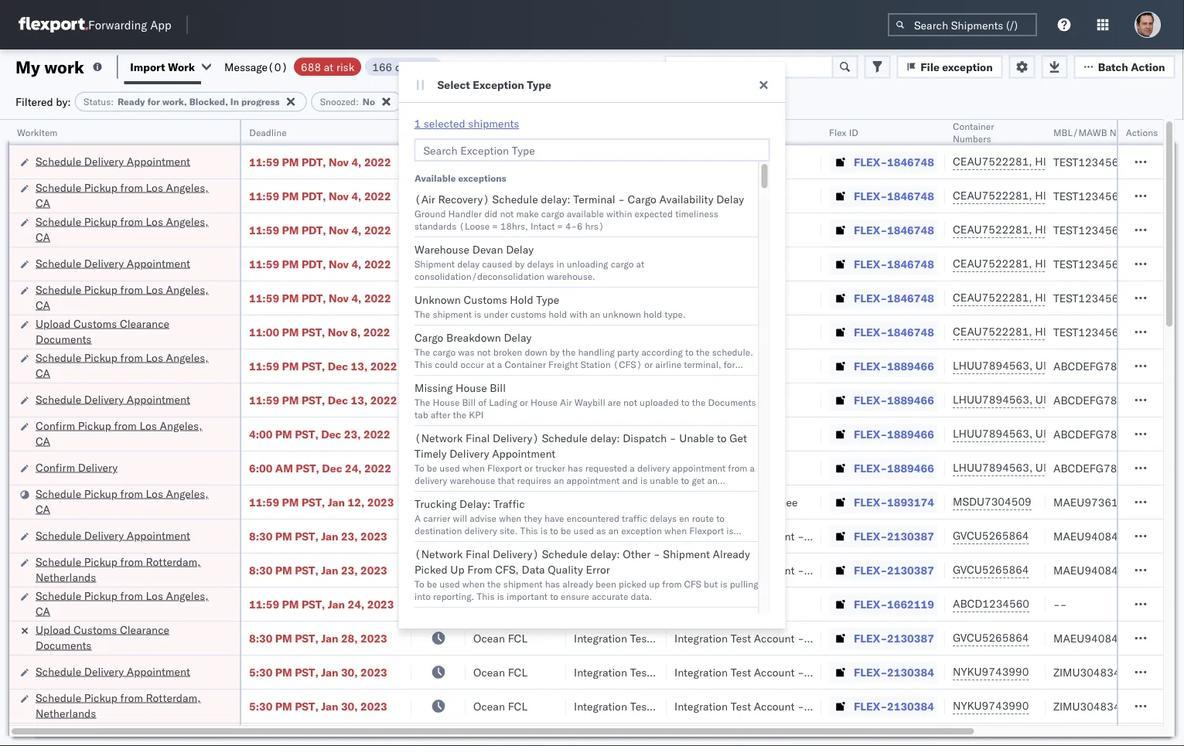Task type: vqa. For each thing, say whether or not it's contained in the screenshot.


Task type: locate. For each thing, give the bounding box(es) containing it.
0 vertical spatial at
[[324, 60, 334, 74]]

los for sixth the schedule pickup from los angeles, ca button from the bottom of the page
[[146, 181, 163, 194]]

(air inside the (air recovery) schedule delay: trucker - recovery planning / capacity issue
[[414, 614, 435, 627]]

30, for schedule pickup from rotterdam, netherlands
[[341, 700, 358, 714]]

from for 6th schedule pickup from los angeles, ca link
[[120, 589, 143, 603]]

16 ocean fcl from the top
[[474, 666, 528, 679]]

0 vertical spatial upload customs clearance documents link
[[36, 316, 220, 347]]

delivery up confirm pickup from los angeles, ca
[[84, 393, 124, 406]]

resize handle column header for mode
[[548, 120, 566, 747]]

1 hold from the left
[[549, 308, 567, 320]]

6 flex- from the top
[[854, 325, 888, 339]]

angeles, inside confirm pickup from los angeles, ca
[[160, 419, 202, 433]]

delivery) down lading at left bottom
[[493, 432, 539, 445]]

2 ca from the top
[[36, 230, 50, 244]]

route
[[692, 513, 714, 524]]

a up bookings test consignee
[[750, 462, 755, 474]]

(air for (air recovery) schedule delay: trucker - recovery planning / capacity issue
[[414, 614, 435, 627]]

4 schedule pickup from los angeles, ca link from the top
[[36, 350, 220, 381]]

not up 18hrs,
[[500, 208, 514, 219]]

requires
[[517, 475, 551, 486]]

shipment's
[[576, 537, 621, 549]]

0 vertical spatial (network
[[414, 432, 463, 445]]

1 vertical spatial not
[[477, 346, 491, 358]]

1 resize handle column header from the left
[[221, 120, 240, 747]]

with
[[570, 308, 588, 320]]

0 vertical spatial schedule pickup from rotterdam, netherlands link
[[36, 554, 220, 585]]

2 resize handle column header from the left
[[393, 120, 412, 747]]

2 : from the left
[[356, 96, 359, 108]]

0 vertical spatial 13,
[[351, 359, 368, 373]]

status
[[84, 96, 111, 108]]

ceau7522281, hlxu6269489, hlxu803499 for 'upload customs clearance documents' button
[[953, 325, 1185, 339]]

delay inside cargo breakdown delay the cargo was not broken down by the handling party according to the schedule. this could occur at a container freight station (cfs) or airline terminal, for example. missing house bill the house bill of lading or house air waybill are not uploaded to the documents tab after the kpi
[[504, 331, 531, 345]]

shipment inside warehouse devan delay shipment delay caused by delays in unloading cargo at consolidation/deconsolidation warehouse.
[[414, 258, 455, 270]]

delivery down workitem button
[[84, 154, 124, 168]]

from for confirm pickup from rotterdam, netherlands link
[[114, 726, 137, 739]]

2 1889466 from the top
[[888, 394, 935, 407]]

0 horizontal spatial of
[[449, 537, 458, 549]]

0 horizontal spatial :
[[111, 96, 114, 108]]

1 vandelay from the left
[[574, 598, 619, 611]]

client name
[[574, 127, 626, 138]]

confirm inside confirm pickup from rotterdam, netherlands
[[36, 726, 75, 739]]

flex-1662119 button
[[830, 594, 938, 616], [830, 594, 938, 616]]

ensure
[[561, 591, 589, 602]]

fcl for confirm pickup from los angeles, ca button
[[508, 428, 528, 441]]

freight
[[548, 359, 578, 370]]

1 horizontal spatial has
[[568, 462, 583, 474]]

5 karl from the top
[[807, 700, 827, 714]]

0 horizontal spatial flexport
[[487, 462, 522, 474]]

2 karl from the top
[[807, 564, 827, 577]]

from for schedule pickup from rotterdam, netherlands link for 8:30
[[120, 555, 143, 569]]

1 netherlands from the top
[[36, 571, 96, 584]]

at down the expected
[[636, 258, 644, 270]]

: left no
[[356, 96, 359, 108]]

maeu9408431 down -- at the right bottom
[[1054, 632, 1132, 645]]

1 horizontal spatial appointment
[[566, 475, 620, 486]]

2 vertical spatial confirm
[[36, 726, 75, 739]]

delivery up warehouse
[[449, 447, 489, 461]]

test123456 for 'upload customs clearance documents' button
[[1054, 325, 1119, 339]]

17 flex- from the top
[[854, 700, 888, 714]]

3 test123456 from the top
[[1054, 223, 1119, 237]]

1 vertical spatial confirm
[[36, 461, 75, 474]]

0 vertical spatial 8:30 pm pst, jan 23, 2023
[[249, 530, 388, 543]]

1 horizontal spatial =
[[557, 220, 563, 232]]

2 flex-1889466 from the top
[[854, 394, 935, 407]]

get
[[730, 432, 747, 445]]

maeu9408431 down maeu9736123 on the right of page
[[1054, 530, 1132, 543]]

the inside unknown customs hold type the shipment is under customs hold with an unknown hold type.
[[414, 308, 430, 320]]

customs inside unknown customs hold type the shipment is under customs hold with an unknown hold type.
[[464, 293, 507, 307]]

los for second the schedule pickup from los angeles, ca button from the bottom of the page
[[146, 487, 163, 501]]

delay up 'timeliness'
[[716, 193, 744, 206]]

(air up capacity
[[414, 614, 435, 627]]

be down picked
[[427, 578, 437, 590]]

pickup for second schedule pickup from los angeles, ca link from the bottom
[[84, 487, 118, 501]]

1 vertical spatial within
[[470, 487, 496, 499]]

1 vertical spatial cargo
[[611, 258, 634, 270]]

by right caused
[[515, 258, 525, 270]]

pickup inside confirm pickup from rotterdam, netherlands
[[78, 726, 111, 739]]

4 flex-1889466 from the top
[[854, 462, 935, 475]]

data
[[522, 563, 545, 577]]

bill up kpi
[[462, 397, 476, 408]]

2 flex-1846748 from the top
[[854, 189, 935, 203]]

documents
[[36, 332, 92, 346], [708, 397, 756, 408], [36, 639, 92, 652]]

ca for sixth schedule pickup from los angeles, ca link from the bottom
[[36, 196, 50, 210]]

(air up ground on the left
[[414, 193, 435, 206]]

1 vertical spatial upload customs clearance documents link
[[36, 623, 220, 654]]

test123456 for 3rd the schedule pickup from los angeles, ca button from the top
[[1054, 291, 1119, 305]]

5 flex-1846748 from the top
[[854, 291, 935, 305]]

flex-1846748
[[854, 155, 935, 169], [854, 189, 935, 203], [854, 223, 935, 237], [854, 257, 935, 271], [854, 291, 935, 305], [854, 325, 935, 339]]

shipment up important
[[503, 578, 543, 590]]

11:00
[[249, 325, 279, 339]]

2 schedule pickup from rotterdam, netherlands from the top
[[36, 691, 201, 720]]

schedule delivery appointment button down workitem button
[[36, 154, 190, 171]]

cargo inside cargo breakdown delay the cargo was not broken down by the handling party according to the schedule. this could occur at a container freight station (cfs) or airline terminal, for example. missing house bill the house bill of lading or house air waybill are not uploaded to the documents tab after the kpi
[[433, 346, 456, 358]]

import work button
[[130, 60, 195, 74]]

within inside (air recovery) schedule delay: terminal - cargo availability delay ground handler did not make cargo available within expected timeliness standards (loose = 18hrs, intact = 4-6 hrs)
[[606, 208, 632, 219]]

ca for confirm pickup from los angeles, ca link
[[36, 435, 50, 448]]

final down kpi
[[466, 432, 490, 445]]

and
[[622, 475, 638, 486]]

devan
[[472, 243, 503, 257]]

shipment down unknown
[[433, 308, 472, 320]]

1 vertical spatial 8:30
[[249, 564, 273, 577]]

2 upload customs clearance documents link from the top
[[36, 623, 220, 654]]

3 ocean fcl from the top
[[474, 223, 528, 237]]

1 horizontal spatial this
[[477, 591, 495, 602]]

0 vertical spatial shipment
[[414, 258, 455, 270]]

is inside unknown customs hold type the shipment is under customs hold with an unknown hold type.
[[474, 308, 481, 320]]

5 lagerfeld from the top
[[830, 700, 876, 714]]

within
[[606, 208, 632, 219], [470, 487, 496, 499]]

ca for fifth schedule pickup from los angeles, ca link from the bottom of the page
[[36, 230, 50, 244]]

0 vertical spatial this
[[414, 359, 432, 370]]

3 lhuu7894563, from the top
[[953, 427, 1033, 441]]

angeles, for fifth schedule pickup from los angeles, ca link from the bottom of the page
[[166, 215, 209, 228]]

gvcu5265864
[[953, 529, 1030, 543], [953, 563, 1030, 577], [953, 631, 1030, 645]]

recovery) inside the (air recovery) schedule delay: trucker - recovery planning / capacity issue
[[438, 614, 489, 627]]

documents inside button
[[36, 332, 92, 346]]

not right are
[[623, 397, 637, 408]]

2 horizontal spatial appointment
[[672, 462, 726, 474]]

flex-1846748 button
[[830, 151, 938, 173], [830, 151, 938, 173], [830, 185, 938, 207], [830, 185, 938, 207], [830, 219, 938, 241], [830, 219, 938, 241], [830, 253, 938, 275], [830, 253, 938, 275], [830, 287, 938, 309], [830, 287, 938, 309], [830, 322, 938, 343], [830, 322, 938, 343]]

2 horizontal spatial not
[[623, 397, 637, 408]]

(network
[[414, 432, 463, 445], [414, 548, 463, 561]]

gvcu5265864 up abcd1234560
[[953, 563, 1030, 577]]

1 horizontal spatial delays
[[650, 513, 677, 524]]

cargo inside (air recovery) schedule delay: terminal - cargo availability delay ground handler did not make cargo available within expected timeliness standards (loose = 18hrs, intact = 4-6 hrs)
[[541, 208, 564, 219]]

hold left type.
[[644, 308, 662, 320]]

a inside cargo breakdown delay the cargo was not broken down by the handling party according to the schedule. this could occur at a container freight station (cfs) or airline terminal, for example. missing house bill the house bill of lading or house air waybill are not uploaded to the documents tab after the kpi
[[497, 359, 502, 370]]

pickup for 6th schedule pickup from los angeles, ca link
[[84, 589, 118, 603]]

8:30
[[249, 530, 273, 543], [249, 564, 273, 577], [249, 632, 273, 645]]

: for status
[[111, 96, 114, 108]]

3 11:59 pm pdt, nov 4, 2022 from the top
[[249, 223, 391, 237]]

dec up 11:59 pm pst, jan 12, 2023 at the bottom
[[322, 462, 342, 475]]

delay:
[[459, 498, 490, 511]]

ground
[[414, 208, 446, 219]]

1 vertical spatial of
[[449, 537, 458, 549]]

pdt, for fourth schedule pickup from los angeles, ca link from the bottom of the page
[[302, 291, 326, 305]]

23, up 6:00 am pst, dec 24, 2022
[[344, 428, 361, 441]]

11 fcl from the top
[[508, 496, 528, 509]]

2 confirm from the top
[[36, 461, 75, 474]]

2 2130387 from the top
[[888, 564, 935, 577]]

abcdefg78456546
[[1054, 359, 1158, 373], [1054, 394, 1158, 407], [1054, 428, 1158, 441], [1054, 462, 1158, 475]]

2 schedule delivery appointment button from the top
[[36, 256, 190, 273]]

1 delivery) from the top
[[493, 432, 539, 445]]

2 horizontal spatial cargo
[[611, 258, 634, 270]]

4,
[[352, 155, 362, 169], [352, 189, 362, 203], [352, 223, 362, 237], [352, 257, 362, 271], [352, 291, 362, 305]]

numbers inside button
[[1110, 127, 1149, 138]]

12,
[[348, 496, 365, 509]]

bill
[[490, 382, 506, 395], [462, 397, 476, 408]]

uetu5238478 for schedule pickup from los angeles, ca
[[1036, 359, 1111, 373]]

0 horizontal spatial container
[[505, 359, 546, 370]]

rotterdam, for 5:30 pm pst, jan 30, 2023
[[146, 691, 201, 705]]

bookings
[[675, 496, 720, 509]]

2130387 up 1662119
[[888, 564, 935, 577]]

1 vertical spatial delay
[[506, 243, 534, 257]]

encountered
[[567, 513, 619, 524]]

1 vertical spatial recovery)
[[438, 614, 489, 627]]

trucking
[[414, 498, 457, 511]]

2 horizontal spatial at
[[636, 258, 644, 270]]

11:59 pm pst, dec 13, 2022
[[249, 359, 397, 373], [249, 394, 397, 407]]

23, for schedule pickup from rotterdam, netherlands
[[341, 564, 358, 577]]

lhuu7894563, for schedule delivery appointment
[[953, 393, 1033, 407]]

uetu5238478 for confirm pickup from los angeles, ca
[[1036, 427, 1111, 441]]

flex-2130387 up the flex-1662119 at right bottom
[[854, 564, 935, 577]]

client name button
[[566, 123, 652, 139]]

1 horizontal spatial vandelay
[[675, 598, 720, 611]]

0 horizontal spatial shipment
[[433, 308, 472, 320]]

confirm for confirm pickup from rotterdam, netherlands
[[36, 726, 75, 739]]

the inside '(network final delivery) schedule delay: dispatch - unable to get timely delivery appointment to be used when flexport or trucker has requested a delivery appointment from a delivery warehouse that requires an appointment and is unable to get an appointment within sla trucking delay: traffic a carrier will advise when they have encountered traffic delays en route to destination delivery site. this is to be used as an exception when flexport is notified of this occurance impacting a shipment's final delivery date/time (network final delivery) schedule delay: other - shipment already picked up from cfs, data quality error to be used when the shipment has already been picked up from cfs but is pulling into reporting. this is important to ensure accurate data.'
[[487, 578, 501, 590]]

confirm inside confirm pickup from los angeles, ca
[[36, 419, 75, 433]]

1 vertical spatial 23,
[[341, 530, 358, 543]]

1 horizontal spatial for
[[724, 359, 735, 370]]

from inside confirm pickup from los angeles, ca
[[114, 419, 137, 433]]

13,
[[351, 359, 368, 373], [351, 394, 368, 407]]

delay for breakdown
[[504, 331, 531, 345]]

(air inside (air recovery) schedule delay: terminal - cargo availability delay ground handler did not make cargo available within expected timeliness standards (loose = 18hrs, intact = 4-6 hrs)
[[414, 193, 435, 206]]

schedule delivery appointment link up 'upload customs clearance documents' button
[[36, 256, 190, 271]]

23, for confirm pickup from los angeles, ca
[[344, 428, 361, 441]]

0 vertical spatial 2130387
[[888, 530, 935, 543]]

2 to from the top
[[414, 578, 424, 590]]

not inside (air recovery) schedule delay: terminal - cargo availability delay ground handler did not make cargo available within expected timeliness standards (loose = 18hrs, intact = 4-6 hrs)
[[500, 208, 514, 219]]

3 schedule pickup from los angeles, ca link from the top
[[36, 282, 220, 313]]

0 vertical spatial or
[[644, 359, 653, 370]]

resize handle column header for container numbers
[[1028, 120, 1046, 747]]

dispatch
[[623, 432, 667, 445]]

2 vertical spatial the
[[414, 397, 430, 408]]

recovery) for issue
[[438, 614, 489, 627]]

1 ca from the top
[[36, 196, 50, 210]]

0 horizontal spatial cargo
[[414, 331, 443, 345]]

cargo inside (air recovery) schedule delay: terminal - cargo availability delay ground handler did not make cargo available within expected timeliness standards (loose = 18hrs, intact = 4-6 hrs)
[[628, 193, 657, 206]]

tab
[[414, 409, 428, 421]]

numbers down the file exception
[[953, 133, 992, 144]]

0 vertical spatial cargo
[[541, 208, 564, 219]]

type right exception
[[527, 78, 552, 92]]

delay down 18hrs,
[[506, 243, 534, 257]]

cargo up intact
[[541, 208, 564, 219]]

exception down traffic
[[621, 525, 662, 537]]

or down according
[[644, 359, 653, 370]]

exception
[[473, 78, 525, 92]]

1 = from the left
[[492, 220, 498, 232]]

a up and
[[630, 462, 635, 474]]

4, for sixth schedule pickup from los angeles, ca link from the bottom
[[352, 189, 362, 203]]

3 lhuu7894563, uetu5238478 from the top
[[953, 427, 1111, 441]]

14 fcl from the top
[[508, 598, 528, 611]]

customs inside button
[[74, 317, 117, 330]]

schedule pickup from rotterdam, netherlands for 8:30 pm pst, jan 23, 2023
[[36, 555, 201, 584]]

5 ceau7522281, from the top
[[953, 291, 1033, 305]]

this down they
[[520, 525, 538, 537]]

flex-1662119
[[854, 598, 935, 611]]

13, for schedule pickup from los angeles, ca
[[351, 359, 368, 373]]

0 vertical spatial delay
[[716, 193, 744, 206]]

container inside "button"
[[953, 120, 995, 132]]

4 4, from the top
[[352, 257, 362, 271]]

0 horizontal spatial bill
[[462, 397, 476, 408]]

2 vertical spatial 8:30
[[249, 632, 273, 645]]

but
[[704, 578, 718, 590]]

shipment up cfs on the bottom right of page
[[663, 548, 710, 561]]

5 schedule pickup from los angeles, ca button from the top
[[36, 486, 220, 519]]

status : ready for work, blocked, in progress
[[84, 96, 280, 108]]

angeles, for sixth schedule pickup from los angeles, ca link from the bottom
[[166, 181, 209, 194]]

0 vertical spatial zimu3048342
[[1054, 666, 1128, 679]]

exception right file on the right of the page
[[943, 60, 993, 74]]

container down the file exception
[[953, 120, 995, 132]]

5:30 pm pst, jan 30, 2023 for schedule pickup from rotterdam, netherlands
[[249, 700, 388, 714]]

(air recovery) schedule delay: trucker - recovery planning / capacity issue button
[[408, 607, 759, 674]]

numbers right mbl/mawb
[[1110, 127, 1149, 138]]

0 vertical spatial flex-2130387
[[854, 530, 935, 543]]

8:30 pm pst, jan 23, 2023
[[249, 530, 388, 543], [249, 564, 388, 577]]

type up customs
[[536, 293, 559, 307]]

delivery up confirm pickup from rotterdam, netherlands
[[84, 665, 124, 679]]

los inside confirm pickup from los angeles, ca
[[140, 419, 157, 433]]

expected
[[635, 208, 673, 219]]

1 vertical spatial to
[[414, 578, 424, 590]]

0 vertical spatial delivery)
[[493, 432, 539, 445]]

4 schedule delivery appointment from the top
[[36, 529, 190, 542]]

3 flex-2130387 from the top
[[854, 632, 935, 645]]

(air recovery) schedule delay: terminal - cargo availability delay ground handler did not make cargo available within expected timeliness standards (loose = 18hrs, intact = 4-6 hrs)
[[414, 193, 744, 232]]

5 schedule pickup from los angeles, ca link from the top
[[36, 486, 220, 517]]

schedule delivery appointment button up confirm pickup from rotterdam, netherlands
[[36, 664, 190, 681]]

0 horizontal spatial vandelay
[[574, 598, 619, 611]]

8:30 down 11:59 pm pst, jan 24, 2023
[[249, 632, 273, 645]]

flexport down route
[[689, 525, 724, 537]]

from for 3rd schedule pickup from los angeles, ca link from the bottom of the page
[[120, 351, 143, 364]]

1 upload customs clearance documents link from the top
[[36, 316, 220, 347]]

schedule delivery appointment button up 'upload customs clearance documents' button
[[36, 256, 190, 273]]

test123456 for 2nd the schedule pickup from los angeles, ca button from the top of the page
[[1054, 223, 1119, 237]]

1 vertical spatial type
[[536, 293, 559, 307]]

clearance inside 'upload customs clearance documents' button
[[120, 317, 170, 330]]

1 flex-2130387 from the top
[[854, 530, 935, 543]]

2 schedule delivery appointment link from the top
[[36, 256, 190, 271]]

2 ceau7522281, hlxu6269489, hlxu803499 from the top
[[953, 189, 1185, 202]]

1 vertical spatial delivery)
[[493, 548, 539, 561]]

are
[[608, 397, 621, 408]]

lhuu7894563, uetu5238478 for schedule delivery appointment
[[953, 393, 1111, 407]]

numbers inside container numbers
[[953, 133, 992, 144]]

my work
[[15, 56, 84, 77]]

lhuu7894563, uetu5238478 for schedule pickup from los angeles, ca
[[953, 359, 1111, 373]]

used up reporting.
[[439, 578, 460, 590]]

in
[[556, 258, 564, 270]]

schedule pickup from los angeles, ca for second schedule pickup from los angeles, ca link from the bottom
[[36, 487, 209, 516]]

cargo
[[628, 193, 657, 206], [414, 331, 443, 345]]

4 ca from the top
[[36, 366, 50, 380]]

1 vertical spatial schedule pickup from rotterdam, netherlands button
[[36, 691, 220, 723]]

4 pdt, from the top
[[302, 257, 326, 271]]

1 vertical spatial 24,
[[348, 598, 365, 611]]

test123456 for sixth the schedule pickup from los angeles, ca button from the bottom of the page
[[1054, 189, 1119, 203]]

fcl for 5:30 pm pst, jan 30, 2023 schedule pickup from rotterdam, netherlands button
[[508, 700, 528, 714]]

1 horizontal spatial :
[[356, 96, 359, 108]]

numbers for container numbers
[[953, 133, 992, 144]]

(network up timely
[[414, 432, 463, 445]]

2130387
[[888, 530, 935, 543], [888, 564, 935, 577], [888, 632, 935, 645]]

4 hlxu6269489, from the top
[[1036, 257, 1115, 270]]

0 vertical spatial of
[[478, 397, 486, 408]]

upload customs clearance documents inside button
[[36, 317, 170, 346]]

lhuu7894563, uetu5238478 for confirm pickup from los angeles, ca
[[953, 427, 1111, 441]]

important
[[506, 591, 548, 602]]

delivery down advise
[[464, 525, 497, 537]]

delays left in
[[527, 258, 554, 270]]

pickup inside confirm pickup from los angeles, ca
[[78, 419, 111, 433]]

1 horizontal spatial cargo
[[541, 208, 564, 219]]

1889466 for schedule pickup from los angeles, ca
[[888, 359, 935, 373]]

recovery) inside (air recovery) schedule delay: terminal - cargo availability delay ground handler did not make cargo available within expected timeliness standards (loose = 18hrs, intact = 4-6 hrs)
[[438, 193, 489, 206]]

4 schedule pickup from los angeles, ca button from the top
[[36, 350, 220, 383]]

24, for 2022
[[345, 462, 362, 475]]

0 horizontal spatial exception
[[621, 525, 662, 537]]

1 5:30 pm pst, jan 30, 2023 from the top
[[249, 666, 388, 679]]

dec for schedule pickup from los angeles, ca
[[328, 359, 348, 373]]

work
[[168, 60, 195, 74]]

this up "example."
[[414, 359, 432, 370]]

angeles, for second schedule pickup from los angeles, ca link from the bottom
[[166, 487, 209, 501]]

3 schedule delivery appointment link from the top
[[36, 392, 190, 407]]

flex-2130387 down the flex-1662119 at right bottom
[[854, 632, 935, 645]]

1 5:30 from the top
[[249, 666, 273, 679]]

nyku9743990 for schedule pickup from rotterdam, netherlands
[[953, 700, 1030, 713]]

cargo up could
[[414, 331, 443, 345]]

resize handle column header
[[221, 120, 240, 747], [393, 120, 412, 747], [447, 120, 466, 747], [548, 120, 566, 747], [649, 120, 667, 747], [803, 120, 822, 747], [927, 120, 946, 747], [1028, 120, 1046, 747], [1145, 120, 1164, 747]]

dec down 11:00 pm pst, nov 8, 2022
[[328, 359, 348, 373]]

0 vertical spatial 11:59 pm pst, dec 13, 2022
[[249, 359, 397, 373]]

0 horizontal spatial shipment
[[414, 258, 455, 270]]

actions
[[1127, 127, 1159, 138]]

final up from
[[466, 548, 490, 561]]

0 vertical spatial the
[[414, 308, 430, 320]]

schedule pickup from los angeles, ca for 6th schedule pickup from los angeles, ca link
[[36, 589, 209, 618]]

0 vertical spatial flex-2130384
[[854, 666, 935, 679]]

18hrs,
[[500, 220, 528, 232]]

schedule delivery appointment up confirm pickup from rotterdam, netherlands
[[36, 665, 190, 679]]

at left risk
[[324, 60, 334, 74]]

breakdown
[[446, 331, 501, 345]]

8:30 down 6:00 at left bottom
[[249, 530, 273, 543]]

workitem button
[[9, 123, 224, 139]]

fcl for third the schedule pickup from los angeles, ca button from the bottom of the page
[[508, 359, 528, 373]]

1 horizontal spatial shipment
[[503, 578, 543, 590]]

by up freight
[[550, 346, 560, 358]]

filtered
[[15, 95, 53, 108]]

intact
[[530, 220, 555, 232]]

1 vertical spatial cargo
[[414, 331, 443, 345]]

delays inside warehouse devan delay shipment delay caused by delays in unloading cargo at consolidation/deconsolidation warehouse.
[[527, 258, 554, 270]]

5 hlxu803499 from the top
[[1118, 291, 1185, 305]]

0 vertical spatial customs
[[464, 293, 507, 307]]

of inside '(network final delivery) schedule delay: dispatch - unable to get timely delivery appointment to be used when flexport or trucker has requested a delivery appointment from a delivery warehouse that requires an appointment and is unable to get an appointment within sla trucking delay: traffic a carrier will advise when they have encountered traffic delays en route to destination delivery site. this is to be used as an exception when flexport is notified of this occurance impacting a shipment's final delivery date/time (network final delivery) schedule delay: other - shipment already picked up from cfs, data quality error to be used when the shipment has already been picked up from cfs but is pulling into reporting. this is important to ensure accurate data.'
[[449, 537, 458, 549]]

zimu3048342
[[1054, 666, 1128, 679], [1054, 700, 1128, 714]]

the up "example."
[[414, 346, 430, 358]]

11:59 pm pdt, nov 4, 2022 for fourth schedule pickup from los angeles, ca link from the bottom of the page
[[249, 291, 391, 305]]

1 vertical spatial 30,
[[341, 700, 358, 714]]

1 fcl from the top
[[508, 155, 528, 169]]

flex-2130384 for schedule pickup from rotterdam, netherlands
[[854, 700, 935, 714]]

0 vertical spatial exception
[[943, 60, 993, 74]]

numbers
[[1110, 127, 1149, 138], [953, 133, 992, 144]]

unknown customs hold type the shipment is under customs hold with an unknown hold type.
[[414, 293, 686, 320]]

appointment down requested
[[566, 475, 620, 486]]

from for fourth schedule pickup from los angeles, ca link from the bottom of the page
[[120, 283, 143, 296]]

2 1846748 from the top
[[888, 189, 935, 203]]

vandelay up planning
[[675, 598, 720, 611]]

bookings test consignee
[[675, 496, 798, 509]]

final
[[624, 537, 642, 549]]

4 abcdefg78456546 from the top
[[1054, 462, 1158, 475]]

1 vertical spatial be
[[561, 525, 571, 537]]

0 horizontal spatial =
[[492, 220, 498, 232]]

delays left en
[[650, 513, 677, 524]]

8:30 pm pst, jan 28, 2023
[[249, 632, 388, 645]]

1 1889466 from the top
[[888, 359, 935, 373]]

2 vertical spatial delay
[[504, 331, 531, 345]]

available
[[414, 172, 456, 184]]

7 resize handle column header from the left
[[927, 120, 946, 747]]

: left the ready
[[111, 96, 114, 108]]

for down schedule.
[[724, 359, 735, 370]]

resize handle column header for deadline
[[393, 120, 412, 747]]

0 horizontal spatial by
[[515, 258, 525, 270]]

used down the encountered
[[574, 525, 594, 537]]

- inside the (air recovery) schedule delay: trucker - recovery planning / capacity issue
[[613, 614, 619, 627]]

2 netherlands from the top
[[36, 707, 96, 720]]

from for sixth schedule pickup from los angeles, ca link from the bottom
[[120, 181, 143, 194]]

11:59 for 3rd schedule pickup from los angeles, ca link from the bottom of the page
[[249, 359, 279, 373]]

ca inside confirm pickup from los angeles, ca
[[36, 435, 50, 448]]

6 ceau7522281, hlxu6269489, hlxu803499 from the top
[[953, 325, 1185, 339]]

1 to from the top
[[414, 462, 424, 474]]

not
[[500, 208, 514, 219], [477, 346, 491, 358], [623, 397, 637, 408]]

or up requires
[[524, 462, 533, 474]]

delay: up the error in the bottom of the page
[[590, 548, 620, 561]]

within down warehouse
[[470, 487, 496, 499]]

los for 2nd the schedule pickup from los angeles, ca button from the top of the page
[[146, 215, 163, 228]]

zimu3048342 for schedule delivery appointment
[[1054, 666, 1128, 679]]

schedule delivery appointment link up confirm pickup from rotterdam, netherlands
[[36, 664, 190, 680]]

delay inside warehouse devan delay shipment delay caused by delays in unloading cargo at consolidation/deconsolidation warehouse.
[[506, 243, 534, 257]]

schedule pickup from rotterdam, netherlands button for 8:30 pm pst, jan 23, 2023
[[36, 554, 220, 587]]

schedule pickup from los angeles, ca for 3rd schedule pickup from los angeles, ca link from the bottom of the page
[[36, 351, 209, 380]]

of left this
[[449, 537, 458, 549]]

pdt, for sixth schedule pickup from los angeles, ca link from the bottom
[[302, 189, 326, 203]]

- inside (air recovery) schedule delay: terminal - cargo availability delay ground handler did not make cargo available within expected timeliness standards (loose = 18hrs, intact = 4-6 hrs)
[[618, 193, 625, 206]]

schedule delivery appointment link down confirm delivery button
[[36, 528, 190, 544]]

shipments
[[468, 117, 520, 130]]

nov for sixth the schedule pickup from los angeles, ca button from the bottom of the page
[[329, 189, 349, 203]]

ca for 6th schedule pickup from los angeles, ca link
[[36, 605, 50, 618]]

1 confirm from the top
[[36, 419, 75, 433]]

1 vertical spatial rotterdam,
[[146, 691, 201, 705]]

delay inside (air recovery) schedule delay: terminal - cargo availability delay ground handler did not make cargo available within expected timeliness standards (loose = 18hrs, intact = 4-6 hrs)
[[716, 193, 744, 206]]

delay: inside the (air recovery) schedule delay: trucker - recovery planning / capacity issue
[[541, 614, 570, 627]]

snooze
[[419, 127, 450, 138]]

confirm for confirm delivery
[[36, 461, 75, 474]]

5 1846748 from the top
[[888, 291, 935, 305]]

0 vertical spatial 8:30
[[249, 530, 273, 543]]

pst,
[[302, 325, 325, 339], [302, 359, 325, 373], [302, 394, 325, 407], [295, 428, 319, 441], [296, 462, 319, 475], [302, 496, 325, 509], [295, 530, 319, 543], [295, 564, 319, 577], [302, 598, 325, 611], [295, 632, 319, 645], [295, 666, 319, 679], [295, 700, 319, 714]]

0 vertical spatial documents
[[36, 332, 92, 346]]

8:30 pm pst, jan 23, 2023 up 11:59 pm pst, jan 24, 2023
[[249, 564, 388, 577]]

11:59 pm pdt, nov 4, 2022
[[249, 155, 391, 169], [249, 189, 391, 203], [249, 223, 391, 237], [249, 257, 391, 271], [249, 291, 391, 305]]

flexport demo consignee
[[574, 496, 701, 509]]

0 vertical spatial final
[[466, 432, 490, 445]]

0 vertical spatial to
[[414, 462, 424, 474]]

delays inside '(network final delivery) schedule delay: dispatch - unable to get timely delivery appointment to be used when flexport or trucker has requested a delivery appointment from a delivery warehouse that requires an appointment and is unable to get an appointment within sla trucking delay: traffic a carrier will advise when they have encountered traffic delays en route to destination delivery site. this is to be used as an exception when flexport is notified of this occurance impacting a shipment's final delivery date/time (network final delivery) schedule delay: other - shipment already picked up from cfs, data quality error to be used when the shipment has already been picked up from cfs but is pulling into reporting. this is important to ensure accurate data.'
[[650, 513, 677, 524]]

standards
[[414, 220, 457, 232]]

2130387 down 1893174 on the bottom right of page
[[888, 530, 935, 543]]

en
[[679, 513, 690, 524]]

nov for 3rd the schedule pickup from los angeles, ca button from the top
[[329, 291, 349, 305]]

client
[[574, 127, 599, 138]]

1 (air from the top
[[414, 193, 435, 206]]

at
[[324, 60, 334, 74], [636, 258, 644, 270], [486, 359, 495, 370]]

23, down 12,
[[341, 530, 358, 543]]

for
[[147, 96, 160, 108], [724, 359, 735, 370]]

5 test123456 from the top
[[1054, 291, 1119, 305]]

jan
[[328, 496, 345, 509], [321, 530, 339, 543], [321, 564, 339, 577], [328, 598, 345, 611], [321, 632, 339, 645], [321, 666, 339, 679], [321, 700, 339, 714]]

1 abcdefg78456546 from the top
[[1054, 359, 1158, 373]]

forwarding
[[88, 17, 147, 32]]

vandelay for vandelay west
[[675, 598, 720, 611]]

1 horizontal spatial not
[[500, 208, 514, 219]]

delivery) up cfs,
[[493, 548, 539, 561]]

0 vertical spatial upload
[[36, 317, 71, 330]]

from inside confirm pickup from rotterdam, netherlands
[[114, 726, 137, 739]]

5:30
[[249, 666, 273, 679], [249, 700, 273, 714]]

fcl for 1st schedule delivery appointment button from the bottom
[[508, 666, 528, 679]]

or right lading at left bottom
[[520, 397, 528, 408]]

a down broken
[[497, 359, 502, 370]]

flex-2130387 down flex-1893174
[[854, 530, 935, 543]]

delivery inside button
[[78, 461, 118, 474]]

be down timely
[[427, 462, 437, 474]]

0 horizontal spatial hold
[[549, 308, 567, 320]]

not up occur
[[477, 346, 491, 358]]

1 horizontal spatial within
[[606, 208, 632, 219]]

flexport. image
[[19, 17, 88, 32]]

2 clearance from the top
[[120, 623, 170, 637]]

6 ceau7522281, from the top
[[953, 325, 1033, 339]]

caused
[[482, 258, 512, 270]]

2 lhuu7894563, uetu5238478 from the top
[[953, 393, 1111, 407]]

unable
[[679, 432, 714, 445]]

4 fcl from the top
[[508, 257, 528, 271]]

delay up broken
[[504, 331, 531, 345]]

1 vertical spatial schedule pickup from rotterdam, netherlands link
[[36, 691, 220, 722]]

1 flex-1889466 from the top
[[854, 359, 935, 373]]

nov
[[329, 155, 349, 169], [329, 189, 349, 203], [329, 223, 349, 237], [329, 257, 349, 271], [329, 291, 349, 305], [328, 325, 348, 339]]

2 (air from the top
[[414, 614, 435, 627]]

exception
[[943, 60, 993, 74], [621, 525, 662, 537]]

0 horizontal spatial appointment
[[414, 487, 468, 499]]

23, up 11:59 pm pst, jan 24, 2023
[[341, 564, 358, 577]]

be down have
[[561, 525, 571, 537]]

9 fcl from the top
[[508, 428, 528, 441]]

1 vertical spatial shipment
[[663, 548, 710, 561]]

2 integration test account - karl lagerfeld from the top
[[675, 564, 876, 577]]

delay: inside (air recovery) schedule delay: terminal - cargo availability delay ground handler did not make cargo available within expected timeliness standards (loose = 18hrs, intact = 4-6 hrs)
[[541, 193, 570, 206]]

1 vertical spatial flex-2130384
[[854, 700, 935, 714]]

1 vertical spatial this
[[520, 525, 538, 537]]

down
[[525, 346, 547, 358]]

rotterdam, inside confirm pickup from rotterdam, netherlands
[[140, 726, 195, 739]]

the up 'terminal,'
[[696, 346, 710, 358]]

1 horizontal spatial flexport
[[574, 496, 615, 509]]

delivery up trucking
[[414, 475, 447, 486]]

shipment inside '(network final delivery) schedule delay: dispatch - unable to get timely delivery appointment to be used when flexport or trucker has requested a delivery appointment from a delivery warehouse that requires an appointment and is unable to get an appointment within sla trucking delay: traffic a carrier will advise when they have encountered traffic delays en route to destination delivery site. this is to be used as an exception when flexport is notified of this occurance impacting a shipment's final delivery date/time (network final delivery) schedule delay: other - shipment already picked up from cfs, data quality error to be used when the shipment has already been picked up from cfs but is pulling into reporting. this is important to ensure accurate data.'
[[663, 548, 710, 561]]

at right occur
[[486, 359, 495, 370]]

at inside warehouse devan delay shipment delay caused by delays in unloading cargo at consolidation/deconsolidation warehouse.
[[636, 258, 644, 270]]

5 integration test account - karl lagerfeld from the top
[[675, 700, 876, 714]]

1 horizontal spatial hold
[[644, 308, 662, 320]]

resize handle column header for client name
[[649, 120, 667, 747]]

cargo inside warehouse devan delay shipment delay caused by delays in unloading cargo at consolidation/deconsolidation warehouse.
[[611, 258, 634, 270]]

delay
[[457, 258, 480, 270]]

mbl/mawb numbers
[[1054, 127, 1149, 138]]

1 schedule pickup from rotterdam, netherlands from the top
[[36, 555, 201, 584]]

0 vertical spatial netherlands
[[36, 571, 96, 584]]

11:59 pm pst, dec 13, 2022 down 11:00 pm pst, nov 8, 2022
[[249, 359, 397, 373]]

select exception type
[[438, 78, 552, 92]]

an inside unknown customs hold type the shipment is under customs hold with an unknown hold type.
[[590, 308, 600, 320]]

resize handle column header for workitem
[[221, 120, 240, 747]]

snoozed
[[320, 96, 356, 108]]

pickup for confirm pickup from los angeles, ca link
[[78, 419, 111, 433]]

deadline
[[249, 127, 287, 138]]

1 vertical spatial 11:59 pm pst, dec 13, 2022
[[249, 394, 397, 407]]

of
[[478, 397, 486, 408], [449, 537, 458, 549]]

0 vertical spatial bill
[[490, 382, 506, 395]]

upload
[[36, 317, 71, 330], [36, 623, 71, 637]]

schedule pickup from rotterdam, netherlands link for 8:30
[[36, 554, 220, 585]]

a
[[414, 513, 421, 524]]

11:59 for fourth schedule pickup from los angeles, ca link from the bottom of the page
[[249, 291, 279, 305]]

6:00
[[249, 462, 273, 475]]

1 11:59 pm pdt, nov 4, 2022 from the top
[[249, 155, 391, 169]]

date/time
[[680, 537, 723, 549]]

id
[[849, 127, 859, 138]]

confirm for confirm pickup from los angeles, ca
[[36, 419, 75, 433]]

5 ca from the top
[[36, 435, 50, 448]]

vandelay
[[574, 598, 619, 611], [675, 598, 720, 611]]

documents inside cargo breakdown delay the cargo was not broken down by the handling party according to the schedule. this could occur at a container freight station (cfs) or airline terminal, for example. missing house bill the house bill of lading or house air waybill are not uploaded to the documents tab after the kpi
[[708, 397, 756, 408]]

1 horizontal spatial of
[[478, 397, 486, 408]]

0 vertical spatial maeu9408431
[[1054, 530, 1132, 543]]

nov for 2nd the schedule pickup from los angeles, ca button from the top of the page
[[329, 223, 349, 237]]

flex-1889466 for schedule delivery appointment
[[854, 394, 935, 407]]

delay:
[[541, 193, 570, 206], [590, 432, 620, 445], [590, 548, 620, 561], [541, 614, 570, 627]]

house down occur
[[455, 382, 487, 395]]

maeu9408431 up -- at the right bottom
[[1054, 564, 1132, 577]]

0 vertical spatial appointment
[[672, 462, 726, 474]]

zimu3048342 for schedule pickup from rotterdam, netherlands
[[1054, 700, 1128, 714]]

1 vertical spatial (network
[[414, 548, 463, 561]]



Task type: describe. For each thing, give the bounding box(es) containing it.
5 integration from the top
[[675, 700, 728, 714]]

fcl for 'upload customs clearance documents' button
[[508, 325, 528, 339]]

was
[[458, 346, 474, 358]]

2 account from the top
[[754, 564, 795, 577]]

delivery up unable
[[637, 462, 670, 474]]

schedule inside the (air recovery) schedule delay: trucker - recovery planning / capacity issue
[[492, 614, 538, 627]]

already
[[713, 548, 750, 561]]

4 schedule delivery appointment link from the top
[[36, 528, 190, 544]]

10 ocean fcl from the top
[[474, 462, 528, 475]]

2 final from the top
[[466, 548, 490, 561]]

blocked,
[[189, 96, 228, 108]]

ceau7522281, hlxu6269489, hlxu803499 for 3rd the schedule pickup from los angeles, ca button from the top
[[953, 291, 1185, 305]]

cfs
[[684, 578, 702, 590]]

4 ceau7522281, from the top
[[953, 257, 1033, 270]]

upload customs clearance documents button
[[36, 316, 220, 349]]

166 on track
[[372, 60, 436, 74]]

3 schedule delivery appointment from the top
[[36, 393, 190, 406]]

1 test123456 from the top
[[1054, 155, 1119, 169]]

air
[[560, 397, 572, 408]]

los for confirm pickup from los angeles, ca button
[[140, 419, 157, 433]]

is right and
[[640, 475, 647, 486]]

11:59 pm pst, dec 13, 2022 for schedule pickup from los angeles, ca
[[249, 359, 397, 373]]

1889466 for schedule delivery appointment
[[888, 394, 935, 407]]

schedule pickup from rotterdam, netherlands button for 5:30 pm pst, jan 30, 2023
[[36, 691, 220, 723]]

0 vertical spatial used
[[439, 462, 460, 474]]

1 horizontal spatial exception
[[943, 60, 993, 74]]

0 horizontal spatial at
[[324, 60, 334, 74]]

picked
[[414, 563, 447, 577]]

quality
[[548, 563, 583, 577]]

recovery) for handler
[[438, 193, 489, 206]]

7 flex- from the top
[[854, 359, 888, 373]]

los for first the schedule pickup from los angeles, ca button from the bottom
[[146, 589, 163, 603]]

unable
[[650, 475, 679, 486]]

fcl for 3rd schedule delivery appointment button from the bottom
[[508, 394, 528, 407]]

consignee button
[[667, 123, 806, 139]]

los for 3rd the schedule pickup from los angeles, ca button from the top
[[146, 283, 163, 296]]

3 integration from the top
[[675, 632, 728, 645]]

0 horizontal spatial has
[[545, 578, 560, 590]]

3 ceau7522281, from the top
[[953, 223, 1033, 236]]

when up warehouse
[[462, 462, 485, 474]]

30, for schedule delivery appointment
[[341, 666, 358, 679]]

12 ocean fcl from the top
[[474, 530, 528, 543]]

1 vertical spatial flexport
[[574, 496, 615, 509]]

when down en
[[664, 525, 687, 537]]

the up freight
[[562, 346, 576, 358]]

10 fcl from the top
[[508, 462, 528, 475]]

6 schedule pickup from los angeles, ca button from the top
[[36, 589, 220, 621]]

into
[[414, 591, 431, 602]]

an right the as
[[608, 525, 619, 537]]

5 schedule delivery appointment from the top
[[36, 665, 190, 679]]

1 vertical spatial bill
[[462, 397, 476, 408]]

container inside cargo breakdown delay the cargo was not broken down by the handling party according to the schedule. this could occur at a container freight station (cfs) or airline terminal, for example. missing house bill the house bill of lading or house air waybill are not uploaded to the documents tab after the kpi
[[505, 359, 546, 370]]

1 1846748 from the top
[[888, 155, 935, 169]]

planning
[[670, 614, 713, 627]]

14 flex- from the top
[[854, 598, 888, 611]]

3 resize handle column header from the left
[[447, 120, 466, 747]]

lading
[[489, 397, 517, 408]]

4:00
[[249, 428, 273, 441]]

4 uetu5238478 from the top
[[1036, 461, 1111, 475]]

11:59 for sixth schedule pickup from los angeles, ca link from the bottom
[[249, 189, 279, 203]]

2 ocean fcl from the top
[[474, 189, 528, 203]]

3 lagerfeld from the top
[[830, 632, 876, 645]]

mbl/mawb
[[1054, 127, 1108, 138]]

reporting.
[[433, 591, 474, 602]]

5:30 for schedule delivery appointment
[[249, 666, 273, 679]]

4 lagerfeld from the top
[[830, 666, 876, 679]]

1 schedule delivery appointment link from the top
[[36, 154, 190, 169]]

4 lhuu7894563, uetu5238478 from the top
[[953, 461, 1111, 475]]

demo
[[618, 496, 646, 509]]

warehouse devan delay shipment delay caused by delays in unloading cargo at consolidation/deconsolidation warehouse.
[[414, 243, 644, 282]]

work,
[[162, 96, 187, 108]]

11:59 for third "schedule delivery appointment" link from the top
[[249, 394, 279, 407]]

occur
[[460, 359, 484, 370]]

14 ocean fcl from the top
[[474, 598, 528, 611]]

fcl for sixth the schedule pickup from los angeles, ca button from the bottom of the page
[[508, 189, 528, 203]]

schedule pickup from los angeles, ca for sixth schedule pickup from los angeles, ca link from the bottom
[[36, 181, 209, 210]]

4 karl from the top
[[807, 666, 827, 679]]

2 = from the left
[[557, 220, 563, 232]]

1 lagerfeld from the top
[[830, 530, 876, 543]]

is up already
[[726, 525, 734, 537]]

6
[[577, 220, 583, 232]]

5 account from the top
[[754, 700, 795, 714]]

resize handle column header for flex id
[[927, 120, 946, 747]]

snoozed : no
[[320, 96, 375, 108]]

terminal,
[[684, 359, 721, 370]]

3 schedule pickup from los angeles, ca button from the top
[[36, 282, 220, 315]]

0 vertical spatial type
[[527, 78, 552, 92]]

1 11:59 from the top
[[249, 155, 279, 169]]

2130384 for schedule delivery appointment
[[888, 666, 935, 679]]

1 8:30 pm pst, jan 23, 2023 from the top
[[249, 530, 388, 543]]

1893174
[[888, 496, 935, 509]]

upload inside button
[[36, 317, 71, 330]]

0 vertical spatial has
[[568, 462, 583, 474]]

schedule inside (air recovery) schedule delay: terminal - cargo availability delay ground handler did not make cargo available within expected timeliness standards (loose = 18hrs, intact = 4-6 hrs)
[[492, 193, 538, 206]]

angeles, for 6th schedule pickup from los angeles, ca link
[[166, 589, 209, 603]]

the left kpi
[[453, 409, 466, 421]]

1 gvcu5265864 from the top
[[953, 529, 1030, 543]]

when up site.
[[499, 513, 521, 524]]

site.
[[499, 525, 518, 537]]

/
[[716, 614, 722, 627]]

2 flex-2130387 from the top
[[854, 564, 935, 577]]

4 11:59 from the top
[[249, 257, 279, 271]]

1 flex-1846748 from the top
[[854, 155, 935, 169]]

1 maeu9408431 from the top
[[1054, 530, 1132, 543]]

customs for 2nd upload customs clearance documents link from the bottom of the page
[[74, 317, 117, 330]]

4 account from the top
[[754, 666, 795, 679]]

type.
[[665, 308, 686, 320]]

1 ceau7522281, hlxu6269489, hlxu803499 from the top
[[953, 155, 1185, 168]]

Search Exception Type text field
[[414, 139, 770, 162]]

1 ceau7522281, from the top
[[953, 155, 1033, 168]]

track
[[410, 60, 436, 74]]

1 horizontal spatial bill
[[490, 382, 506, 395]]

Search Shipments (/) text field
[[888, 13, 1038, 36]]

from for schedule pickup from rotterdam, netherlands link related to 5:30
[[120, 691, 143, 705]]

confirm pickup from los angeles, ca button
[[36, 418, 220, 451]]

could
[[435, 359, 458, 370]]

11:59 pm pst, dec 13, 2022 for schedule delivery appointment
[[249, 394, 397, 407]]

12 flex- from the top
[[854, 530, 888, 543]]

timeliness
[[675, 208, 718, 219]]

flex id button
[[822, 123, 930, 139]]

5 schedule delivery appointment link from the top
[[36, 664, 190, 680]]

container numbers button
[[946, 117, 1031, 145]]

mode button
[[466, 123, 551, 139]]

ceau7522281, hlxu6269489, hlxu803499 for 2nd the schedule pickup from los angeles, ca button from the top of the page
[[953, 223, 1185, 236]]

advise
[[470, 513, 496, 524]]

4, for fourth schedule pickup from los angeles, ca link from the bottom of the page
[[352, 291, 362, 305]]

type inside unknown customs hold type the shipment is under customs hold with an unknown hold type.
[[536, 293, 559, 307]]

pickup for 3rd schedule pickup from los angeles, ca link from the bottom of the page
[[84, 351, 118, 364]]

688
[[301, 60, 321, 74]]

uetu5238478 for schedule delivery appointment
[[1036, 393, 1111, 407]]

2 vertical spatial documents
[[36, 639, 92, 652]]

destination
[[414, 525, 462, 537]]

2 gvcu5265864 from the top
[[953, 563, 1030, 577]]

3 account from the top
[[754, 632, 795, 645]]

nyku9743990 for schedule delivery appointment
[[953, 666, 1030, 679]]

angeles, for fourth schedule pickup from los angeles, ca link from the bottom of the page
[[166, 283, 209, 296]]

as
[[596, 525, 606, 537]]

2 schedule pickup from los angeles, ca button from the top
[[36, 214, 220, 246]]

los for third the schedule pickup from los angeles, ca button from the bottom of the page
[[146, 351, 163, 364]]

within inside '(network final delivery) schedule delay: dispatch - unable to get timely delivery appointment to be used when flexport or trucker has requested a delivery appointment from a delivery warehouse that requires an appointment and is unable to get an appointment within sla trucking delay: traffic a carrier will advise when they have encountered traffic delays en route to destination delivery site. this is to be used as an exception when flexport is notified of this occurance impacting a shipment's final delivery date/time (network final delivery) schedule delay: other - shipment already picked up from cfs, data quality error to be used when the shipment has already been picked up from cfs but is pulling into reporting. this is important to ensure accurate data.'
[[470, 487, 496, 499]]

an down the trucker
[[554, 475, 564, 486]]

other
[[623, 548, 651, 561]]

of inside cargo breakdown delay the cargo was not broken down by the handling party according to the schedule. this could occur at a container freight station (cfs) or airline terminal, for example. missing house bill the house bill of lading or house air waybill are not uploaded to the documents tab after the kpi
[[478, 397, 486, 408]]

when down from
[[462, 578, 485, 590]]

delivery right 'final'
[[645, 537, 678, 549]]

3 1846748 from the top
[[888, 223, 935, 237]]

10 flex- from the top
[[854, 462, 888, 475]]

delay for devan
[[506, 243, 534, 257]]

by inside cargo breakdown delay the cargo was not broken down by the handling party according to the schedule. this could occur at a container freight station (cfs) or airline terminal, for example. missing house bill the house bill of lading or house air waybill are not uploaded to the documents tab after the kpi
[[550, 346, 560, 358]]

9 resize handle column header from the left
[[1145, 120, 1164, 747]]

2 vertical spatial this
[[477, 591, 495, 602]]

appointment inside '(network final delivery) schedule delay: dispatch - unable to get timely delivery appointment to be used when flexport or trucker has requested a delivery appointment from a delivery warehouse that requires an appointment and is unable to get an appointment within sla trucking delay: traffic a carrier will advise when they have encountered traffic delays en route to destination delivery site. this is to be used as an exception when flexport is notified of this occurance impacting a shipment's final delivery date/time (network final delivery) schedule delay: other - shipment already picked up from cfs, data quality error to be used when the shipment has already been picked up from cfs but is pulling into reporting. this is important to ensure accurate data.'
[[492, 447, 555, 461]]

1 flex- from the top
[[854, 155, 888, 169]]

4 flex- from the top
[[854, 257, 888, 271]]

flex-1889466 for confirm pickup from los angeles, ca
[[854, 428, 935, 441]]

abcdefg78456546 for schedule delivery appointment
[[1054, 394, 1158, 407]]

hrs)
[[585, 220, 604, 232]]

confirm pickup from rotterdam, netherlands link
[[36, 725, 220, 747]]

party
[[617, 346, 639, 358]]

up
[[450, 563, 464, 577]]

waybill
[[574, 397, 605, 408]]

the up the unable
[[692, 397, 706, 408]]

shipment inside '(network final delivery) schedule delay: dispatch - unable to get timely delivery appointment to be used when flexport or trucker has requested a delivery appointment from a delivery warehouse that requires an appointment and is unable to get an appointment within sla trucking delay: traffic a carrier will advise when they have encountered traffic delays en route to destination delivery site. this is to be used as an exception when flexport is notified of this occurance impacting a shipment's final delivery date/time (network final delivery) schedule delay: other - shipment already picked up from cfs, data quality error to be used when the shipment has already been picked up from cfs but is pulling into reporting. this is important to ensure accurate data.'
[[503, 578, 543, 590]]

13, for schedule delivery appointment
[[351, 394, 368, 407]]

confirm pickup from rotterdam, netherlands button
[[36, 725, 220, 747]]

0 vertical spatial for
[[147, 96, 160, 108]]

1 vertical spatial used
[[574, 525, 594, 537]]

filtered by:
[[15, 95, 71, 108]]

warehouse
[[450, 475, 495, 486]]

an right get
[[707, 475, 718, 486]]

terminal
[[573, 193, 615, 206]]

flex-1893174
[[854, 496, 935, 509]]

11:59 pm pst, jan 24, 2023
[[249, 598, 394, 611]]

3 schedule delivery appointment button from the top
[[36, 392, 190, 409]]

confirm delivery button
[[36, 460, 118, 477]]

schedule pickup from rotterdam, netherlands link for 5:30
[[36, 691, 220, 722]]

netherlands inside confirm pickup from rotterdam, netherlands
[[36, 741, 96, 747]]

timely
[[414, 447, 447, 461]]

dec for schedule delivery appointment
[[328, 394, 348, 407]]

message (0)
[[224, 60, 288, 74]]

delivery up 'upload customs clearance documents' button
[[84, 257, 124, 270]]

4 hlxu803499 from the top
[[1118, 257, 1185, 270]]

1 hlxu6269489, from the top
[[1036, 155, 1115, 168]]

5 ocean fcl from the top
[[474, 291, 528, 305]]

pickup for schedule pickup from rotterdam, netherlands link for 8:30
[[84, 555, 118, 569]]

11:59 for 6th schedule pickup from los angeles, ca link
[[249, 598, 279, 611]]

2 vertical spatial be
[[427, 578, 437, 590]]

at inside cargo breakdown delay the cargo was not broken down by the handling party according to the schedule. this could occur at a container freight station (cfs) or airline terminal, for example. missing house bill the house bill of lading or house air waybill are not uploaded to the documents tab after the kpi
[[486, 359, 495, 370]]

hlxu6269489, for 3rd the schedule pickup from los angeles, ca button from the top
[[1036, 291, 1115, 305]]

15 ocean fcl from the top
[[474, 632, 528, 645]]

available
[[567, 208, 604, 219]]

for inside cargo breakdown delay the cargo was not broken down by the handling party according to the schedule. this could occur at a container freight station (cfs) or airline terminal, for example. missing house bill the house bill of lading or house air waybill are not uploaded to the documents tab after the kpi
[[724, 359, 735, 370]]

broken
[[493, 346, 522, 358]]

2 8:30 from the top
[[249, 564, 273, 577]]

3 karl from the top
[[807, 632, 827, 645]]

3 flex- from the top
[[854, 223, 888, 237]]

(air for (air recovery) schedule delay: terminal - cargo availability delay ground handler did not make cargo available within expected timeliness standards (loose = 18hrs, intact = 4-6 hrs)
[[414, 193, 435, 206]]

pickup for fifth schedule pickup from los angeles, ca link from the bottom of the page
[[84, 215, 118, 228]]

3 hlxu803499 from the top
[[1118, 223, 1185, 236]]

abcdefg78456546 for confirm pickup from los angeles, ca
[[1054, 428, 1158, 441]]

4 ocean fcl from the top
[[474, 257, 528, 271]]

1889466 for confirm pickup from los angeles, ca
[[888, 428, 935, 441]]

house up after
[[433, 397, 460, 408]]

3 the from the top
[[414, 397, 430, 408]]

this inside cargo breakdown delay the cargo was not broken down by the handling party according to the schedule. this could occur at a container freight station (cfs) or airline terminal, for example. missing house bill the house bill of lading or house air waybill are not uploaded to the documents tab after the kpi
[[414, 359, 432, 370]]

1 hlxu803499 from the top
[[1118, 155, 1185, 168]]

16 flex- from the top
[[854, 666, 888, 679]]

2 vertical spatial not
[[623, 397, 637, 408]]

688 at risk
[[301, 60, 355, 74]]

consignee for bookings test consignee
[[746, 496, 798, 509]]

vandelay for vandelay
[[574, 598, 619, 611]]

notified
[[414, 537, 447, 549]]

(0)
[[268, 60, 288, 74]]

impacting
[[524, 537, 566, 549]]

house left air
[[531, 397, 558, 408]]

11:00 pm pst, nov 8, 2022
[[249, 325, 390, 339]]

or inside '(network final delivery) schedule delay: dispatch - unable to get timely delivery appointment to be used when flexport or trucker has requested a delivery appointment from a delivery warehouse that requires an appointment and is unable to get an appointment within sla trucking delay: traffic a carrier will advise when they have encountered traffic delays en route to destination delivery site. this is to be used as an exception when flexport is notified of this occurance impacting a shipment's final delivery date/time (network final delivery) schedule delay: other - shipment already picked up from cfs, data quality error to be used when the shipment has already been picked up from cfs but is pulling into reporting. this is important to ensure accurate data.'
[[524, 462, 533, 474]]

--
[[1054, 598, 1067, 611]]

by inside warehouse devan delay shipment delay caused by delays in unloading cargo at consolidation/deconsolidation warehouse.
[[515, 258, 525, 270]]

confirm pickup from los angeles, ca
[[36, 419, 202, 448]]

uploaded
[[640, 397, 679, 408]]

15 fcl from the top
[[508, 632, 528, 645]]

3 integration test account - karl lagerfeld from the top
[[675, 632, 876, 645]]

select
[[438, 78, 470, 92]]

4 test123456 from the top
[[1054, 257, 1119, 271]]

4 1889466 from the top
[[888, 462, 935, 475]]

3 maeu9408431 from the top
[[1054, 632, 1132, 645]]

2 vertical spatial used
[[439, 578, 460, 590]]

Search Work text field
[[665, 55, 834, 79]]

name
[[602, 127, 626, 138]]

2 horizontal spatial flexport
[[689, 525, 724, 537]]

exception inside '(network final delivery) schedule delay: dispatch - unable to get timely delivery appointment to be used when flexport or trucker has requested a delivery appointment from a delivery warehouse that requires an appointment and is unable to get an appointment within sla trucking delay: traffic a carrier will advise when they have encountered traffic delays en route to destination delivery site. this is to be used as an exception when flexport is notified of this occurance impacting a shipment's final delivery date/time (network final delivery) schedule delay: other - shipment already picked up from cfs, data quality error to be used when the shipment has already been picked up from cfs but is pulling into reporting. this is important to ensure accurate data.'
[[621, 525, 662, 537]]

1 ocean fcl from the top
[[474, 155, 528, 169]]

1 vertical spatial or
[[520, 397, 528, 408]]

pickup for schedule pickup from rotterdam, netherlands link related to 5:30
[[84, 691, 118, 705]]

delivery down confirm delivery button
[[84, 529, 124, 542]]

24, for 2023
[[348, 598, 365, 611]]

pickup for confirm pickup from rotterdam, netherlands link
[[78, 726, 111, 739]]

a right impacting
[[568, 537, 573, 549]]

4 ceau7522281, hlxu6269489, hlxu803499 from the top
[[953, 257, 1185, 270]]

schedule pickup from los angeles, ca for fourth schedule pickup from los angeles, ca link from the bottom of the page
[[36, 283, 209, 312]]

cargo inside cargo breakdown delay the cargo was not broken down by the handling party according to the schedule. this could occur at a container freight station (cfs) or airline terminal, for example. missing house bill the house bill of lading or house air waybill are not uploaded to the documents tab after the kpi
[[414, 331, 443, 345]]

from for confirm pickup from los angeles, ca link
[[114, 419, 137, 433]]

7 ocean fcl from the top
[[474, 359, 528, 373]]

1 integration from the top
[[675, 530, 728, 543]]

traffic
[[622, 513, 647, 524]]

2 8:30 pm pst, jan 23, 2023 from the top
[[249, 564, 388, 577]]

1 final from the top
[[466, 432, 490, 445]]

warehouse
[[414, 243, 469, 257]]

6 1846748 from the top
[[888, 325, 935, 339]]

forwarding app link
[[19, 17, 172, 32]]

2 vertical spatial appointment
[[414, 487, 468, 499]]

is right the but
[[720, 578, 727, 590]]

15 flex- from the top
[[854, 632, 888, 645]]

: for snoozed
[[356, 96, 359, 108]]

0 vertical spatial be
[[427, 462, 437, 474]]

nov for 'upload customs clearance documents' button
[[328, 325, 348, 339]]

5:30 pm pst, jan 30, 2023 for schedule delivery appointment
[[249, 666, 388, 679]]

1 8:30 from the top
[[249, 530, 273, 543]]

flex-2130384 for schedule delivery appointment
[[854, 666, 935, 679]]

fcl for first the schedule pickup from los angeles, ca button from the bottom
[[508, 598, 528, 611]]

under
[[484, 308, 508, 320]]

11:59 for second schedule pickup from los angeles, ca link from the bottom
[[249, 496, 279, 509]]

from for second schedule pickup from los angeles, ca link from the bottom
[[120, 487, 143, 501]]

data.
[[631, 591, 652, 602]]

is up impacting
[[540, 525, 547, 537]]

fcl for second the schedule pickup from los angeles, ca button from the bottom of the page
[[508, 496, 528, 509]]

shipment inside unknown customs hold type the shipment is under customs hold with an unknown hold type.
[[433, 308, 472, 320]]

make
[[516, 208, 539, 219]]

ca for 3rd schedule pickup from los angeles, ca link from the bottom of the page
[[36, 366, 50, 380]]

consignee inside button
[[675, 127, 719, 138]]

8 flex- from the top
[[854, 394, 888, 407]]

6 flex-1846748 from the top
[[854, 325, 935, 339]]

carrier
[[423, 513, 450, 524]]

workitem
[[17, 127, 58, 138]]

is left important
[[497, 591, 504, 602]]

warehouse.
[[547, 270, 595, 282]]

error
[[586, 563, 610, 577]]

hold
[[510, 293, 533, 307]]

2 (network from the top
[[414, 548, 463, 561]]

angeles, for 3rd schedule pickup from los angeles, ca link from the bottom of the page
[[166, 351, 209, 364]]

delivery inside '(network final delivery) schedule delay: dispatch - unable to get timely delivery appointment to be used when flexport or trucker has requested a delivery appointment from a delivery warehouse that requires an appointment and is unable to get an appointment within sla trucking delay: traffic a carrier will advise when they have encountered traffic delays en route to destination delivery site. this is to be used as an exception when flexport is notified of this occurance impacting a shipment's final delivery date/time (network final delivery) schedule delay: other - shipment already picked up from cfs, data quality error to be used when the shipment has already been picked up from cfs but is pulling into reporting. this is important to ensure accurate data.'
[[449, 447, 489, 461]]

delay: up requested
[[590, 432, 620, 445]]

1 schedule pickup from los angeles, ca link from the top
[[36, 180, 220, 211]]

1 schedule delivery appointment from the top
[[36, 154, 190, 168]]

have
[[544, 513, 564, 524]]

pickup for fourth schedule pickup from los angeles, ca link from the bottom of the page
[[84, 283, 118, 296]]

customs
[[510, 308, 546, 320]]

166
[[372, 60, 393, 74]]

0 horizontal spatial not
[[477, 346, 491, 358]]

from for fifth schedule pickup from los angeles, ca link from the bottom of the page
[[120, 215, 143, 228]]

station
[[580, 359, 611, 370]]

in
[[230, 96, 239, 108]]

ceau7522281, hlxu6269489, hlxu803499 for sixth the schedule pickup from los angeles, ca button from the bottom of the page
[[953, 189, 1185, 202]]



